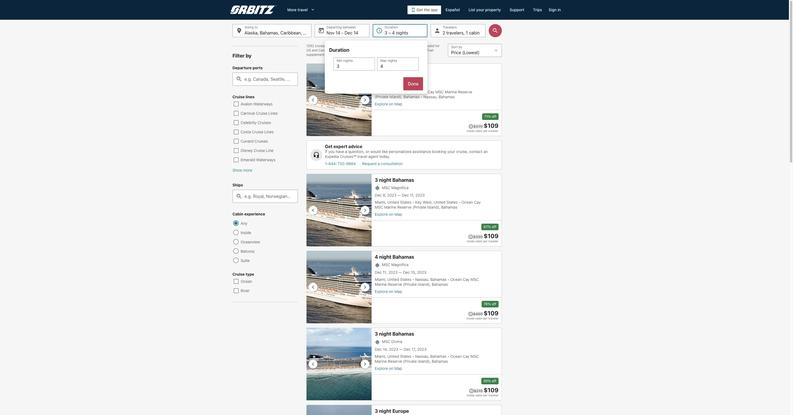 Task type: locate. For each thing, give the bounding box(es) containing it.
type
[[246, 272, 254, 277]]

waterways up carnival cruise lines
[[254, 102, 273, 106]]

2 vertical spatial msc magnifica image
[[307, 251, 372, 323]]

— left the 1,
[[399, 83, 403, 87]]

1 vertical spatial waterways
[[256, 157, 276, 162]]

2 enter a number number field from the left
[[377, 57, 419, 71]]

msc divina image
[[307, 328, 372, 400]]

cruises
[[315, 44, 326, 48]]

0 vertical spatial nassau,
[[424, 95, 438, 99]]

3 night bahamas for magnifica
[[375, 177, 414, 183]]

cruises
[[258, 120, 271, 125], [255, 139, 268, 143]]

1 show previous image image from the top
[[310, 97, 316, 103]]

1 horizontal spatial and
[[377, 48, 382, 52]]

2 vertical spatial magnifica
[[392, 262, 409, 267]]

- up residents
[[337, 44, 338, 48]]

cruises down costa cruise lines
[[255, 139, 268, 143]]

4 map from the top
[[395, 366, 402, 371]]

cabin for 8,
[[476, 240, 483, 243]]

filter by
[[233, 53, 252, 59]]

cabin down '$379'
[[476, 129, 483, 133]]

explore inside nov 27, 2023 — dec 1, 2023 miami, united states • ocean cay msc marine reserve (private island), bahamas • nassau, bahamas explore on map
[[375, 102, 388, 106]]

traveler for night
[[489, 129, 499, 133]]

dec
[[345, 30, 353, 35], [404, 83, 411, 87], [375, 193, 382, 198], [402, 193, 409, 198], [375, 270, 382, 275], [403, 270, 410, 275], [375, 347, 382, 352], [404, 347, 411, 352]]

united down 14,
[[388, 354, 399, 359]]

reserve inside nov 27, 2023 — dec 1, 2023 miami, united states • ocean cay msc marine reserve (private island), bahamas • nassau, bahamas explore on map
[[458, 90, 472, 94]]

map inside the dec 11, 2023 — dec 15, 2023 miami, united states • nassau, bahamas • ocean cay msc marine reserve (private island), bahamas explore on map
[[395, 289, 402, 294]]

1 vertical spatial -
[[337, 44, 338, 48]]

united left key
[[388, 200, 399, 205]]

0 horizontal spatial nov
[[327, 30, 335, 35]]

1 vertical spatial your
[[448, 149, 455, 154]]

$109 down 76% off
[[484, 310, 499, 317]]

1 vertical spatial 3 night bahamas
[[375, 331, 414, 337]]

1 horizontal spatial 14
[[354, 30, 358, 35]]

a up cruises™
[[345, 149, 347, 154]]

states inside the dec 11, 2023 — dec 15, 2023 miami, united states • nassau, bahamas • ocean cay msc marine reserve (private island), bahamas explore on map
[[400, 277, 412, 282]]

per for 8,
[[484, 240, 488, 243]]

small image for $219
[[469, 388, 474, 393]]

1 vertical spatial magnifica
[[392, 185, 409, 190]]

msc magnifica up 8,
[[382, 185, 409, 190]]

— for 15,
[[399, 270, 402, 275]]

a
[[345, 149, 347, 154], [378, 161, 380, 166]]

2 off from the top
[[492, 225, 497, 229]]

0 horizontal spatial 14
[[336, 30, 340, 35]]

2 travelers, 1 cabin
[[443, 30, 480, 35]]

states for 17,
[[400, 354, 412, 359]]

states for 15,
[[400, 277, 412, 282]]

nov up found
[[327, 30, 335, 35]]

cunard cruises
[[241, 139, 268, 143]]

$109 for 8,
[[484, 233, 499, 240]]

united down "4 night bahamas"
[[388, 277, 399, 282]]

2 inside cabin per traveler from the top
[[467, 240, 499, 243]]

personalized
[[389, 149, 412, 154]]

2023 right the 1,
[[416, 83, 425, 87]]

nov left 27,
[[375, 83, 382, 87]]

0 vertical spatial 4
[[392, 30, 395, 35]]

0 vertical spatial msc magnifica
[[382, 185, 409, 190]]

844-
[[329, 161, 338, 166]]

avalon waterways
[[241, 102, 273, 106]]

4 show next image image from the top
[[362, 361, 368, 367]]

off for night
[[492, 115, 497, 119]]

explore on map button for 8,
[[375, 212, 483, 217]]

0 vertical spatial 3 night bahamas
[[375, 177, 414, 183]]

magnifica down "4 night bahamas"
[[392, 262, 409, 267]]

2 explore on map button from the top
[[375, 212, 483, 217]]

bahamas,
[[260, 30, 279, 35]]

only.
[[349, 48, 356, 52]]

1 magnifica from the top
[[392, 75, 409, 80]]

small image
[[469, 124, 474, 129]]

1 explore on map button from the top
[[375, 102, 483, 107]]

3 show previous image image from the top
[[310, 284, 316, 290]]

(private
[[375, 95, 389, 99], [413, 205, 426, 210], [403, 282, 417, 287], [403, 359, 417, 364]]

traveler for 14,
[[489, 394, 499, 397]]

per up 'taxes,'
[[356, 44, 361, 48]]

states right west,
[[447, 200, 458, 205]]

— right 8,
[[398, 193, 401, 198]]

1 msc magnifica image from the top
[[307, 64, 372, 136]]

inside cabin per traveler down '$379'
[[467, 129, 499, 133]]

island), inside the dec 11, 2023 — dec 15, 2023 miami, united states • nassau, bahamas • ocean cay msc marine reserve (private island), bahamas explore on map
[[418, 282, 431, 287]]

$339
[[473, 235, 483, 239]]

2 explore from the top
[[375, 212, 388, 217]]

2 map from the top
[[395, 212, 402, 217]]

reserve
[[458, 90, 472, 94], [398, 205, 412, 210], [388, 282, 402, 287], [388, 359, 402, 364]]

expert
[[334, 144, 348, 149]]

(private down 27,
[[375, 95, 389, 99]]

miami, for 11,
[[375, 277, 387, 282]]

explore on map button down the 17,
[[375, 366, 483, 371]]

1 3 night bahamas from the top
[[375, 177, 414, 183]]

2023 right the 17,
[[417, 347, 427, 352]]

miami, inside the dec 14, 2023 — dec 17, 2023 miami, united states • nassau, bahamas • ocean cay msc marine reserve (private island), bahamas explore on map
[[375, 354, 387, 359]]

— inside the dec 11, 2023 — dec 15, 2023 miami, united states • nassau, bahamas • ocean cay msc marine reserve (private island), bahamas explore on map
[[399, 270, 402, 275]]

explore inside the dec 8, 2023 — dec 11, 2023 miami, united states • key west, united states • ocean cay msc marine reserve (private island), bahamas explore on map
[[375, 212, 388, 217]]

waterways down line
[[256, 157, 276, 162]]

dec 11, 2023 — dec 15, 2023 miami, united states • nassau, bahamas • ocean cay msc marine reserve (private island), bahamas explore on map
[[375, 270, 479, 294]]

a down agent
[[378, 161, 380, 166]]

states down divina
[[400, 354, 412, 359]]

show previous image image for 8,
[[310, 207, 316, 213]]

list your property link
[[465, 5, 506, 15]]

on for 27,
[[389, 102, 394, 106]]

2 14 from the left
[[354, 30, 358, 35]]

europe,
[[303, 30, 319, 35]]

show previous image image for 11,
[[310, 284, 316, 290]]

2 msc cruises usa image from the top
[[375, 263, 382, 268]]

67%
[[484, 225, 491, 229]]

msc cruises usa image down "4 night bahamas"
[[375, 263, 382, 268]]

cruise down avalon waterways
[[256, 111, 267, 116]]

explore for nov 27, 2023 — dec 1, 2023 miami, united states • ocean cay msc marine reserve (private island), bahamas • nassau, bahamas explore on map
[[375, 102, 388, 106]]

prices
[[339, 44, 349, 48]]

cabin for night
[[476, 129, 483, 133]]

4 off from the top
[[492, 379, 497, 383]]

— left the 15,
[[399, 270, 402, 275]]

2023 down 'msc divina'
[[389, 347, 398, 352]]

2 horizontal spatial and
[[421, 44, 427, 48]]

night
[[379, 67, 392, 73], [379, 177, 391, 183], [379, 254, 392, 260], [379, 331, 391, 337], [379, 408, 391, 414]]

1 vertical spatial small image
[[468, 311, 473, 316]]

traveler
[[489, 129, 499, 133], [489, 240, 499, 243], [489, 317, 499, 320], [489, 394, 499, 397]]

bahamas inside 4 night bahamas msc magnifica
[[393, 67, 414, 73]]

0 vertical spatial small image
[[468, 235, 473, 239]]

2 vertical spatial small image
[[469, 388, 474, 393]]

1 vertical spatial travel
[[358, 154, 367, 159]]

nov inside nov 27, 2023 — dec 1, 2023 miami, united states • ocean cay msc marine reserve (private island), bahamas • nassau, bahamas explore on map
[[375, 83, 382, 87]]

3 inside from the top
[[467, 317, 475, 320]]

explore for dec 11, 2023 — dec 15, 2023 miami, united states • nassau, bahamas • ocean cay msc marine reserve (private island), bahamas explore on map
[[375, 289, 388, 294]]

1 vertical spatial msc magnifica
[[382, 262, 409, 267]]

travel
[[298, 7, 308, 12], [358, 154, 367, 159]]

— inside the dec 14, 2023 — dec 17, 2023 miami, united states • nassau, bahamas • ocean cay msc marine reserve (private island), bahamas explore on map
[[399, 347, 403, 352]]

1 map from the top
[[395, 102, 402, 106]]

inside down $219 button
[[467, 394, 475, 397]]

$379 button
[[469, 124, 483, 129]]

magnifica up done
[[392, 75, 409, 80]]

departure ports
[[233, 65, 263, 70]]

dec left the 1,
[[404, 83, 411, 87]]

cruises down carnival cruise lines
[[258, 120, 271, 125]]

get inside get expert advice if you have a question, or would like personalized assistance booking your cruise, contact an expedia cruises™ travel agent today.
[[325, 144, 333, 149]]

dec down msc cruises usa icon
[[375, 347, 382, 352]]

1 horizontal spatial your
[[476, 7, 485, 12]]

0 horizontal spatial 11,
[[383, 270, 387, 275]]

1 horizontal spatial enter a number number field
[[377, 57, 419, 71]]

river
[[241, 288, 250, 293]]

explore on map button down the 15,
[[375, 289, 483, 294]]

enter a number number field down only.
[[334, 57, 375, 71]]

map inside the dec 14, 2023 — dec 17, 2023 miami, united states • nassau, bahamas • ocean cay msc marine reserve (private island), bahamas explore on map
[[395, 366, 402, 371]]

get right leading image
[[417, 7, 423, 12]]

(private down the 15,
[[403, 282, 417, 287]]

and down available
[[377, 48, 382, 52]]

list
[[469, 7, 475, 12]]

msc inside 4 night bahamas msc magnifica
[[382, 75, 391, 80]]

3 – 4 nights
[[385, 30, 408, 35]]

on for 11,
[[389, 289, 394, 294]]

united inside the dec 14, 2023 — dec 17, 2023 miami, united states • nassau, bahamas • ocean cay msc marine reserve (private island), bahamas explore on map
[[388, 354, 399, 359]]

- inside button
[[342, 30, 344, 35]]

travel inside the more travel dropdown button
[[298, 7, 308, 12]]

0 vertical spatial 11,
[[410, 193, 415, 198]]

0 horizontal spatial travel
[[298, 7, 308, 12]]

magnifica down the consultation
[[392, 185, 409, 190]]

1 off from the top
[[492, 115, 497, 119]]

— inside nov 27, 2023 — dec 1, 2023 miami, united states • ocean cay msc marine reserve (private island), bahamas • nassau, bahamas explore on map
[[399, 83, 403, 87]]

1 vertical spatial cruises
[[255, 139, 268, 143]]

3 up msc cruises usa icon
[[375, 331, 378, 337]]

nov
[[327, 30, 335, 35], [375, 83, 382, 87]]

explore on map button down west,
[[375, 212, 483, 217]]

0 vertical spatial waterways
[[254, 102, 273, 106]]

1 horizontal spatial 11,
[[410, 193, 415, 198]]

dec left the 17,
[[404, 347, 411, 352]]

4 show previous image image from the top
[[310, 361, 316, 367]]

2 night from the top
[[379, 177, 391, 183]]

or
[[366, 149, 369, 154]]

2 3 night bahamas from the top
[[375, 331, 414, 337]]

0 horizontal spatial and
[[312, 48, 318, 52]]

travel inside get expert advice if you have a question, or would like personalized assistance booking your cruise, contact an expedia cruises™ travel agent today.
[[358, 154, 367, 159]]

1 explore from the top
[[375, 102, 388, 106]]

inside for 14,
[[467, 394, 475, 397]]

3 – 4 nights button
[[373, 24, 428, 37]]

show next image image for 8,
[[362, 207, 368, 213]]

per down 71%
[[484, 129, 488, 133]]

2 traveler from the top
[[489, 240, 499, 243]]

1 horizontal spatial -
[[342, 30, 344, 35]]

0 vertical spatial lines
[[269, 111, 278, 116]]

3 traveler from the top
[[489, 317, 499, 320]]

1 msc magnifica from the top
[[382, 185, 409, 190]]

1 night from the top
[[379, 67, 392, 73]]

europe
[[393, 408, 409, 414]]

2023 right 8,
[[387, 193, 397, 198]]

request
[[362, 161, 377, 166]]

off for 8,
[[492, 225, 497, 229]]

inside cabin per traveler for 11,
[[467, 317, 499, 320]]

cruise down 'celebrity cruises'
[[252, 130, 263, 134]]

your left cruise,
[[448, 149, 455, 154]]

1 horizontal spatial get
[[417, 7, 423, 12]]

explore on map button for 14,
[[375, 366, 483, 371]]

miami, inside the dec 11, 2023 — dec 15, 2023 miami, united states • nassau, bahamas • ocean cay msc marine reserve (private island), bahamas explore on map
[[375, 277, 387, 282]]

cabin down $339
[[476, 240, 483, 243]]

$109 down the 67% off in the right bottom of the page
[[484, 233, 499, 240]]

1 traveler from the top
[[489, 129, 499, 133]]

1 horizontal spatial a
[[378, 161, 380, 166]]

cruise left type
[[233, 272, 245, 277]]

per for 14,
[[484, 394, 488, 397]]

per down 50%
[[484, 394, 488, 397]]

disney
[[241, 148, 253, 153]]

1 miami, from the top
[[375, 90, 387, 94]]

on for 14,
[[389, 366, 394, 371]]

2 msc magnifica image from the top
[[307, 174, 372, 247]]

2 msc magnifica from the top
[[382, 262, 409, 267]]

msc magnifica for 3
[[382, 185, 409, 190]]

west,
[[423, 200, 433, 205]]

small image
[[468, 235, 473, 239], [468, 311, 473, 316], [469, 388, 474, 393]]

on inside the dec 14, 2023 — dec 17, 2023 miami, united states • nassau, bahamas • ocean cay msc marine reserve (private island), bahamas explore on map
[[389, 366, 394, 371]]

0 horizontal spatial your
[[448, 149, 455, 154]]

- inside the 1292 cruises found - prices are per traveler, available within last 24 hours and valid for us and canadian residents only. taxes, fees, and port expenses not included. fuel supplement may apply.
[[337, 44, 338, 48]]

map for 14,
[[395, 366, 402, 371]]

2 inside from the top
[[467, 240, 475, 243]]

4 inside cabin per traveler from the top
[[467, 394, 499, 397]]

1 vertical spatial nassau,
[[415, 277, 430, 282]]

ports
[[253, 65, 263, 70]]

on inside nov 27, 2023 — dec 1, 2023 miami, united states • ocean cay msc marine reserve (private island), bahamas • nassau, bahamas explore on map
[[389, 102, 394, 106]]

inside cabin per traveler for 14,
[[467, 394, 499, 397]]

2 vertical spatial nassau,
[[415, 354, 430, 359]]

explore on map button for night
[[375, 102, 483, 107]]

explore inside the dec 11, 2023 — dec 15, 2023 miami, united states • nassau, bahamas • ocean cay msc marine reserve (private island), bahamas explore on map
[[375, 289, 388, 294]]

0 vertical spatial cruises
[[258, 120, 271, 125]]

enter a number number field down expenses
[[377, 57, 419, 71]]

cruises for cunard cruises
[[255, 139, 268, 143]]

–
[[389, 30, 391, 35]]

map for 27,
[[395, 102, 402, 106]]

miami, down 14,
[[375, 354, 387, 359]]

3 night bahamas for divina
[[375, 331, 414, 337]]

avalon
[[241, 102, 252, 106]]

— down divina
[[399, 347, 403, 352]]

lines down avalon waterways
[[269, 111, 278, 116]]

3 msc magnifica image from the top
[[307, 251, 372, 323]]

are
[[350, 44, 355, 48]]

msc cruises usa image
[[375, 186, 382, 191], [375, 263, 382, 268]]

3 explore from the top
[[375, 289, 388, 294]]

off
[[492, 115, 497, 119], [492, 225, 497, 229], [492, 302, 497, 306], [492, 379, 497, 383]]

$109 down 50% off
[[484, 387, 499, 394]]

united inside nov 27, 2023 — dec 1, 2023 miami, united states • ocean cay msc marine reserve (private island), bahamas • nassau, bahamas explore on map
[[388, 90, 399, 94]]

(private down key
[[413, 205, 426, 210]]

15,
[[411, 270, 416, 275]]

reserve inside the dec 8, 2023 — dec 11, 2023 miami, united states • key west, united states • ocean cay msc marine reserve (private island), bahamas explore on map
[[398, 205, 412, 210]]

3 night bahamas up divina
[[375, 331, 414, 337]]

14
[[336, 30, 340, 35], [354, 30, 358, 35]]

4 night bahamas msc magnifica
[[375, 67, 414, 80]]

suite
[[241, 258, 250, 263]]

lines down 'celebrity cruises'
[[265, 130, 274, 134]]

explore on map button for 11,
[[375, 289, 483, 294]]

magnifica for 3 night bahamas
[[392, 185, 409, 190]]

cay inside the dec 8, 2023 — dec 11, 2023 miami, united states • key west, united states • ocean cay msc marine reserve (private island), bahamas explore on map
[[474, 200, 481, 205]]

4 on from the top
[[389, 366, 394, 371]]

miami, down 8,
[[375, 200, 387, 205]]

cruise up emerald waterways
[[254, 148, 265, 153]]

your right the "list"
[[476, 7, 485, 12]]

1 inside from the top
[[467, 129, 475, 133]]

$109 for 11,
[[484, 310, 499, 317]]

3 on from the top
[[389, 289, 394, 294]]

waterways for emerald waterways
[[256, 157, 276, 162]]

celebrity cruises
[[241, 120, 271, 125]]

1 msc cruises usa image from the top
[[375, 186, 382, 191]]

states inside the dec 14, 2023 — dec 17, 2023 miami, united states • nassau, bahamas • ocean cay msc marine reserve (private island), bahamas explore on map
[[400, 354, 412, 359]]

like
[[382, 149, 388, 154]]

inside down small image
[[467, 129, 475, 133]]

2 show next image image from the top
[[362, 207, 368, 213]]

reserve inside the dec 11, 2023 — dec 15, 2023 miami, united states • nassau, bahamas • ocean cay msc marine reserve (private island), bahamas explore on map
[[388, 282, 402, 287]]

a inside get expert advice if you have a question, or would like personalized assistance booking your cruise, contact an expedia cruises™ travel agent today.
[[345, 149, 347, 154]]

4 traveler from the top
[[489, 394, 499, 397]]

traveler down 71% off
[[489, 129, 499, 133]]

0 vertical spatial nov
[[327, 30, 335, 35]]

msc magnifica image for 8,
[[307, 174, 372, 247]]

on inside the dec 11, 2023 — dec 15, 2023 miami, united states • nassau, bahamas • ocean cay msc marine reserve (private island), bahamas explore on map
[[389, 289, 394, 294]]

nov for nov 14 - dec 14
[[327, 30, 335, 35]]

travel down or
[[358, 154, 367, 159]]

1 $109 from the top
[[484, 122, 499, 129]]

msc inside the dec 14, 2023 — dec 17, 2023 miami, united states • nassau, bahamas • ocean cay msc marine reserve (private island), bahamas explore on map
[[471, 354, 479, 359]]

show more
[[233, 168, 252, 172]]

cabin
[[469, 30, 480, 35], [476, 129, 483, 133], [476, 240, 483, 243], [476, 317, 483, 320], [476, 394, 483, 397]]

4 inside 4 night bahamas msc magnifica
[[375, 67, 378, 73]]

list
[[325, 161, 499, 166]]

4 night from the top
[[379, 331, 391, 337]]

off right 67%
[[492, 225, 497, 229]]

get up if
[[325, 144, 333, 149]]

0 vertical spatial -
[[342, 30, 344, 35]]

0 horizontal spatial get
[[325, 144, 333, 149]]

1 vertical spatial msc magnifica image
[[307, 174, 372, 247]]

off right 50%
[[492, 379, 497, 383]]

inside down $339 'button' at the right
[[467, 240, 475, 243]]

explore on map button down the 1,
[[375, 102, 483, 107]]

more travel
[[287, 7, 308, 12]]

apply.
[[333, 53, 342, 57]]

1 vertical spatial msc cruises usa image
[[375, 263, 382, 268]]

states left key
[[400, 200, 412, 205]]

explore
[[375, 102, 388, 106], [375, 212, 388, 217], [375, 289, 388, 294], [375, 366, 388, 371]]

1 vertical spatial 11,
[[383, 270, 387, 275]]

ocean inside the dec 8, 2023 — dec 11, 2023 miami, united states • key west, united states • ocean cay msc marine reserve (private island), bahamas explore on map
[[462, 200, 473, 205]]

(private inside the dec 8, 2023 — dec 11, 2023 miami, united states • key west, united states • ocean cay msc marine reserve (private island), bahamas explore on map
[[413, 205, 426, 210]]

3 night bahamas down the consultation
[[375, 177, 414, 183]]

1 vertical spatial lines
[[265, 130, 274, 134]]

miami, down 27,
[[375, 90, 387, 94]]

3 inside cabin per traveler from the top
[[467, 317, 499, 320]]

nov for nov 27, 2023 — dec 1, 2023 miami, united states • ocean cay msc marine reserve (private island), bahamas • nassau, bahamas explore on map
[[375, 83, 382, 87]]

4 for 4 night bahamas
[[375, 254, 378, 260]]

miami, inside nov 27, 2023 — dec 1, 2023 miami, united states • ocean cay msc marine reserve (private island), bahamas • nassau, bahamas explore on map
[[375, 90, 387, 94]]

msc magnifica image
[[307, 64, 372, 136], [307, 174, 372, 247], [307, 251, 372, 323]]

0 horizontal spatial enter a number number field
[[334, 57, 375, 71]]

3 magnifica from the top
[[392, 262, 409, 267]]

your
[[476, 7, 485, 12], [448, 149, 455, 154]]

— inside the dec 8, 2023 — dec 11, 2023 miami, united states • key west, united states • ocean cay msc marine reserve (private island), bahamas explore on map
[[398, 193, 401, 198]]

2 vertical spatial 4
[[375, 254, 378, 260]]

hours
[[411, 44, 420, 48]]

costa
[[241, 130, 251, 134]]

per down 76%
[[484, 317, 488, 320]]

3 $109 from the top
[[484, 310, 499, 317]]

4 inside from the top
[[467, 394, 475, 397]]

united inside the dec 11, 2023 — dec 15, 2023 miami, united states • nassau, bahamas • ocean cay msc marine reserve (private island), bahamas explore on map
[[388, 277, 399, 282]]

msc inside the dec 11, 2023 — dec 15, 2023 miami, united states • nassau, bahamas • ocean cay msc marine reserve (private island), bahamas explore on map
[[471, 277, 479, 282]]

msc
[[382, 75, 391, 80], [436, 90, 444, 94], [382, 185, 391, 190], [375, 205, 383, 210], [382, 262, 391, 267], [471, 277, 479, 282], [382, 339, 391, 344], [471, 354, 479, 359]]

united for 11,
[[388, 200, 399, 205]]

per down 67%
[[484, 240, 488, 243]]

•
[[413, 90, 414, 94], [421, 95, 423, 99], [413, 200, 414, 205], [459, 200, 461, 205], [413, 277, 414, 282], [448, 277, 450, 282], [413, 354, 414, 359], [448, 354, 450, 359]]

4 $109 from the top
[[484, 387, 499, 394]]

sign
[[549, 7, 557, 12]]

2 miami, from the top
[[375, 200, 387, 205]]

0 horizontal spatial -
[[337, 44, 338, 48]]

nassau, inside the dec 11, 2023 — dec 15, 2023 miami, united states • nassau, bahamas • ocean cay msc marine reserve (private island), bahamas explore on map
[[415, 277, 430, 282]]

ocean inside nov 27, 2023 — dec 1, 2023 miami, united states • ocean cay msc marine reserve (private island), bahamas • nassau, bahamas explore on map
[[415, 90, 427, 94]]

cabin down $219 on the right bottom of page
[[476, 394, 483, 397]]

3 explore on map button from the top
[[375, 289, 483, 294]]

miami, for 8,
[[375, 200, 387, 205]]

2023 right 27,
[[389, 83, 398, 87]]

1 show next image image from the top
[[362, 97, 368, 103]]

nov inside button
[[327, 30, 335, 35]]

miami, down "4 night bahamas"
[[375, 277, 387, 282]]

island),
[[390, 95, 403, 99], [427, 205, 440, 210], [418, 282, 431, 287], [418, 359, 431, 364]]

show previous image image
[[310, 97, 316, 103], [310, 207, 316, 213], [310, 284, 316, 290], [310, 361, 316, 367]]

2023
[[389, 83, 398, 87], [416, 83, 425, 87], [387, 193, 397, 198], [416, 193, 425, 198], [389, 270, 398, 275], [417, 270, 427, 275], [389, 347, 398, 352], [417, 347, 427, 352]]

1292
[[307, 44, 314, 48]]

marine
[[445, 90, 457, 94], [384, 205, 396, 210], [375, 282, 387, 287], [375, 359, 387, 364]]

cabin down $459
[[476, 317, 483, 320]]

per inside the 1292 cruises found - prices are per traveler, available within last 24 hours and valid for us and canadian residents only. taxes, fees, and port expenses not included. fuel supplement may apply.
[[356, 44, 361, 48]]

msc magnifica image for 11,
[[307, 251, 372, 323]]

nassau, inside the dec 14, 2023 — dec 17, 2023 miami, united states • nassau, bahamas • ocean cay msc marine reserve (private island), bahamas explore on map
[[415, 354, 430, 359]]

2 magnifica from the top
[[392, 185, 409, 190]]

msc poesia image
[[307, 405, 372, 415]]

states inside nov 27, 2023 — dec 1, 2023 miami, united states • ocean cay msc marine reserve (private island), bahamas • nassau, bahamas explore on map
[[400, 90, 412, 94]]

0 vertical spatial msc cruises usa image
[[375, 186, 382, 191]]

states down the 15,
[[400, 277, 412, 282]]

traveler down 50% off
[[489, 394, 499, 397]]

msc magnifica down "4 night bahamas"
[[382, 262, 409, 267]]

off right 76%
[[492, 302, 497, 306]]

2 show previous image image from the top
[[310, 207, 316, 213]]

island), inside the dec 14, 2023 — dec 17, 2023 miami, united states • nassau, bahamas • ocean cay msc marine reserve (private island), bahamas explore on map
[[418, 359, 431, 364]]

3 map from the top
[[395, 289, 402, 294]]

0 vertical spatial a
[[345, 149, 347, 154]]

united down 27,
[[388, 90, 399, 94]]

divina
[[392, 339, 402, 344]]

3 off from the top
[[492, 302, 497, 306]]

nassau,
[[424, 95, 438, 99], [415, 277, 430, 282], [415, 354, 430, 359]]

4 explore on map button from the top
[[375, 366, 483, 371]]

1 vertical spatial nov
[[375, 83, 382, 87]]

2 $109 from the top
[[484, 233, 499, 240]]

4
[[392, 30, 395, 35], [375, 67, 378, 73], [375, 254, 378, 260]]

miami, for 14,
[[375, 354, 387, 359]]

sign in
[[549, 7, 561, 12]]

map inside nov 27, 2023 — dec 1, 2023 miami, united states • ocean cay msc marine reserve (private island), bahamas • nassau, bahamas explore on map
[[395, 102, 402, 106]]

50% off
[[484, 379, 497, 383]]

traveler for 11,
[[489, 317, 499, 320]]

cabin for 11,
[[476, 317, 483, 320]]

1 vertical spatial get
[[325, 144, 333, 149]]

3 show next image image from the top
[[362, 284, 368, 290]]

1 on from the top
[[389, 102, 394, 106]]

get
[[417, 7, 423, 12], [325, 144, 333, 149]]

1 vertical spatial 4
[[375, 67, 378, 73]]

per for 11,
[[484, 317, 488, 320]]

show next image image
[[362, 97, 368, 103], [362, 207, 368, 213], [362, 284, 368, 290], [362, 361, 368, 367]]

Enter a number number field
[[334, 57, 375, 71], [377, 57, 419, 71]]

traveler down the 67% off in the right bottom of the page
[[489, 240, 499, 243]]

1 inside cabin per traveler from the top
[[467, 129, 499, 133]]

(private down the 17,
[[403, 359, 417, 364]]

inside cabin per traveler down $459
[[467, 317, 499, 320]]

inside cabin per traveler for 8,
[[467, 240, 499, 243]]

by
[[246, 53, 252, 59]]

miami, inside the dec 8, 2023 — dec 11, 2023 miami, united states • key west, united states • ocean cay msc marine reserve (private island), bahamas explore on map
[[375, 200, 387, 205]]

cruise for costa
[[252, 130, 263, 134]]

dec up the are
[[345, 30, 353, 35]]

2
[[443, 30, 445, 35]]

cruises for celebrity cruises
[[258, 120, 271, 125]]

0 horizontal spatial a
[[345, 149, 347, 154]]

76%
[[484, 302, 491, 306]]

msc cruises usa image for 3
[[375, 186, 382, 191]]

1 horizontal spatial nov
[[375, 83, 382, 87]]

explore inside the dec 14, 2023 — dec 17, 2023 miami, united states • nassau, bahamas • ocean cay msc marine reserve (private island), bahamas explore on map
[[375, 366, 388, 371]]

4 miami, from the top
[[375, 354, 387, 359]]

0 vertical spatial msc magnifica image
[[307, 64, 372, 136]]

1 horizontal spatial travel
[[358, 154, 367, 159]]

off right 71%
[[492, 115, 497, 119]]

1,
[[412, 83, 415, 87]]

the
[[424, 7, 430, 12]]

0 vertical spatial travel
[[298, 7, 308, 12]]

14 right mexico
[[336, 30, 340, 35]]

3 night from the top
[[379, 254, 392, 260]]

nassau, for 3 night bahamas
[[415, 354, 430, 359]]

3 night bahamas
[[375, 177, 414, 183], [375, 331, 414, 337]]

cabin right 1
[[469, 30, 480, 35]]

today.
[[380, 154, 390, 159]]

2 on from the top
[[389, 212, 394, 217]]

0 vertical spatial get
[[417, 7, 423, 12]]

0 vertical spatial magnifica
[[392, 75, 409, 80]]

5 night from the top
[[379, 408, 391, 414]]

3 down request a consultation link
[[375, 177, 378, 183]]

4 explore from the top
[[375, 366, 388, 371]]

3 miami, from the top
[[375, 277, 387, 282]]

14 up the are
[[354, 30, 358, 35]]



Task type: describe. For each thing, give the bounding box(es) containing it.
duration
[[329, 47, 350, 53]]

11, inside the dec 8, 2023 — dec 11, 2023 miami, united states • key west, united states • ocean cay msc marine reserve (private island), bahamas explore on map
[[410, 193, 415, 198]]

dec 8, 2023 — dec 11, 2023 miami, united states • key west, united states • ocean cay msc marine reserve (private island), bahamas explore on map
[[375, 193, 481, 217]]

states for 1,
[[400, 90, 412, 94]]

lines for costa cruise lines
[[265, 130, 274, 134]]

may
[[326, 53, 332, 57]]

$109 for night
[[484, 122, 499, 129]]

off for 11,
[[492, 302, 497, 306]]

per for night
[[484, 129, 488, 133]]

off for 14,
[[492, 379, 497, 383]]

cay inside the dec 11, 2023 — dec 15, 2023 miami, united states • nassau, bahamas • ocean cay msc marine reserve (private island), bahamas explore on map
[[463, 277, 470, 282]]

marine inside nov 27, 2023 — dec 1, 2023 miami, united states • ocean cay msc marine reserve (private island), bahamas • nassau, bahamas explore on map
[[445, 90, 457, 94]]

dec inside button
[[345, 30, 353, 35]]

costa cruise lines
[[241, 130, 274, 134]]

inside
[[241, 230, 251, 235]]

property
[[486, 7, 501, 12]]

reserve inside the dec 14, 2023 — dec 17, 2023 miami, united states • nassau, bahamas • ocean cay msc marine reserve (private island), bahamas explore on map
[[388, 359, 402, 364]]

supplement
[[307, 53, 325, 57]]

celebrity
[[241, 120, 257, 125]]

small image for $459
[[468, 311, 473, 316]]

cay inside nov 27, 2023 — dec 1, 2023 miami, united states • ocean cay msc marine reserve (private island), bahamas • nassau, bahamas explore on map
[[428, 90, 435, 94]]

last
[[400, 44, 405, 48]]

(private inside the dec 14, 2023 — dec 17, 2023 miami, united states • nassau, bahamas • ocean cay msc marine reserve (private island), bahamas explore on map
[[403, 359, 417, 364]]

marine inside the dec 14, 2023 — dec 17, 2023 miami, united states • nassau, bahamas • ocean cay msc marine reserve (private island), bahamas explore on map
[[375, 359, 387, 364]]

msc divina
[[382, 339, 402, 344]]

(private inside the dec 11, 2023 — dec 15, 2023 miami, united states • nassau, bahamas • ocean cay msc marine reserve (private island), bahamas explore on map
[[403, 282, 417, 287]]

ocean inside the dec 14, 2023 — dec 17, 2023 miami, united states • nassau, bahamas • ocean cay msc marine reserve (private island), bahamas explore on map
[[451, 354, 462, 359]]

spotlight icon image
[[313, 152, 320, 158]]

cabin
[[233, 212, 244, 216]]

dec down "4 night bahamas"
[[375, 270, 382, 275]]

experience
[[244, 212, 265, 216]]

night for 11,
[[379, 254, 392, 260]]

cruise up avalon
[[233, 94, 245, 99]]

español
[[446, 7, 460, 12]]

cruise lines
[[233, 94, 255, 99]]

dec left 8,
[[375, 193, 382, 198]]

msc inside the dec 8, 2023 — dec 11, 2023 miami, united states • key west, united states • ocean cay msc marine reserve (private island), bahamas explore on map
[[375, 205, 383, 210]]

msc inside nov 27, 2023 — dec 1, 2023 miami, united states • ocean cay msc marine reserve (private island), bahamas • nassau, bahamas explore on map
[[436, 90, 444, 94]]

cruise for disney
[[254, 148, 265, 153]]

assistance
[[413, 149, 431, 154]]

traveler,
[[362, 44, 374, 48]]

nov 14 - dec 14
[[327, 30, 358, 35]]

request a consultation link
[[362, 161, 403, 166]]

in
[[558, 7, 561, 12]]

marine inside the dec 11, 2023 — dec 15, 2023 miami, united states • nassau, bahamas • ocean cay msc marine reserve (private island), bahamas explore on map
[[375, 282, 387, 287]]

inside for night
[[467, 129, 475, 133]]

marine inside the dec 8, 2023 — dec 11, 2023 miami, united states • key west, united states • ocean cay msc marine reserve (private island), bahamas explore on map
[[384, 205, 396, 210]]

(private inside nov 27, 2023 — dec 1, 2023 miami, united states • ocean cay msc marine reserve (private island), bahamas • nassau, bahamas explore on map
[[375, 95, 389, 99]]

ships
[[233, 183, 243, 187]]

9884
[[346, 161, 356, 166]]

— for 17,
[[399, 347, 403, 352]]

show next image image for 14,
[[362, 361, 368, 367]]

0 vertical spatial your
[[476, 7, 485, 12]]

alaska,
[[245, 30, 259, 35]]

explore for dec 14, 2023 — dec 17, 2023 miami, united states • nassau, bahamas • ocean cay msc marine reserve (private island), bahamas explore on map
[[375, 366, 388, 371]]

port
[[383, 48, 390, 52]]

more
[[243, 168, 252, 172]]

canadian
[[319, 48, 333, 52]]

found
[[327, 44, 336, 48]]

carnival cruise lines
[[241, 111, 278, 116]]

2023 down "4 night bahamas"
[[389, 270, 398, 275]]

3 inside dropdown button
[[385, 30, 387, 35]]

trips link
[[529, 5, 547, 15]]

leading image
[[411, 8, 416, 12]]

nassau, for 4 night bahamas
[[415, 277, 430, 282]]

contact
[[469, 149, 483, 154]]

more travel button
[[283, 5, 320, 15]]

nov 27, 2023 — dec 1, 2023 miami, united states • ocean cay msc marine reserve (private island), bahamas • nassau, bahamas explore on map
[[375, 83, 472, 106]]

map for 11,
[[395, 289, 402, 294]]

filter
[[233, 53, 245, 59]]

$109 for 14,
[[484, 387, 499, 394]]

show next image image for 11,
[[362, 284, 368, 290]]

agent
[[368, 154, 379, 159]]

united for 17,
[[388, 354, 399, 359]]

app
[[431, 7, 438, 12]]

balcony
[[241, 249, 255, 254]]

cruises™
[[340, 154, 357, 159]]

list containing 1-844-730-9884
[[325, 161, 499, 166]]

would
[[370, 149, 381, 154]]

emerald waterways
[[241, 157, 276, 162]]

any
[[241, 221, 248, 226]]

cabin inside dropdown button
[[469, 30, 480, 35]]

$339 button
[[468, 235, 483, 239]]

support
[[510, 7, 525, 12]]

night inside 4 night bahamas msc magnifica
[[379, 67, 392, 73]]

2023 right the 15,
[[417, 270, 427, 275]]

show previous image image for 14,
[[310, 361, 316, 367]]

24
[[406, 44, 410, 48]]

residents
[[334, 48, 348, 52]]

emerald
[[241, 157, 255, 162]]

msc cruises usa image
[[375, 340, 382, 345]]

msc magnifica for 4
[[382, 262, 409, 267]]

show next image image for night
[[362, 97, 368, 103]]

cay inside the dec 14, 2023 — dec 17, 2023 miami, united states • nassau, bahamas • ocean cay msc marine reserve (private island), bahamas explore on map
[[463, 354, 470, 359]]

miami, for 27,
[[375, 90, 387, 94]]

oceanview
[[241, 240, 260, 244]]

4 for 4 night bahamas msc magnifica
[[375, 67, 378, 73]]

night for 8,
[[379, 177, 391, 183]]

request a consultation
[[362, 161, 403, 166]]

inside cabin per traveler for night
[[467, 129, 499, 133]]

dec right 8,
[[402, 193, 409, 198]]

11, inside the dec 11, 2023 — dec 15, 2023 miami, united states • nassau, bahamas • ocean cay msc marine reserve (private island), bahamas explore on map
[[383, 270, 387, 275]]

dec left the 15,
[[403, 270, 410, 275]]

dec inside nov 27, 2023 — dec 1, 2023 miami, united states • ocean cay msc marine reserve (private island), bahamas • nassau, bahamas explore on map
[[404, 83, 411, 87]]

$219 button
[[469, 388, 483, 393]]

show previous image image for night
[[310, 97, 316, 103]]

united for 1,
[[388, 90, 399, 94]]

inside for 8,
[[467, 240, 475, 243]]

76% off
[[484, 302, 497, 306]]

cruise type
[[233, 272, 254, 277]]

map inside the dec 8, 2023 — dec 11, 2023 miami, united states • key west, united states • ocean cay msc marine reserve (private island), bahamas explore on map
[[395, 212, 402, 217]]

67% off
[[484, 225, 497, 229]]

included.
[[412, 48, 426, 52]]

msc magnifica image for night
[[307, 64, 372, 136]]

— for 1,
[[399, 83, 403, 87]]

you
[[329, 149, 335, 154]]

nassau, inside nov 27, 2023 — dec 1, 2023 miami, united states • ocean cay msc marine reserve (private island), bahamas • nassau, bahamas explore on map
[[424, 95, 438, 99]]

inside for 11,
[[467, 317, 475, 320]]

get the app link
[[408, 5, 441, 14]]

71% off
[[485, 115, 497, 119]]

sign in button
[[547, 5, 563, 15]]

— for 11,
[[398, 193, 401, 198]]

lines for carnival cruise lines
[[269, 111, 278, 116]]

1-844-730-9884 link
[[325, 161, 356, 166]]

ocean inside the dec 11, 2023 — dec 15, 2023 miami, united states • nassau, bahamas • ocean cay msc marine reserve (private island), bahamas explore on map
[[451, 277, 462, 282]]

expedia
[[325, 154, 339, 159]]

small image for $339
[[468, 235, 473, 239]]

magnifica inside 4 night bahamas msc magnifica
[[392, 75, 409, 80]]

for
[[436, 44, 440, 48]]

4 inside 3 – 4 nights dropdown button
[[392, 30, 395, 35]]

have
[[336, 149, 344, 154]]

island), inside the dec 8, 2023 — dec 11, 2023 miami, united states • key west, united states • ocean cay msc marine reserve (private island), bahamas explore on map
[[427, 205, 440, 210]]

cabin experience
[[233, 212, 265, 216]]

español button
[[441, 5, 465, 15]]

50%
[[484, 379, 491, 383]]

caribbean,
[[281, 30, 302, 35]]

$459
[[473, 311, 483, 316]]

cruise for carnival
[[256, 111, 267, 116]]

an
[[484, 149, 488, 154]]

us
[[307, 48, 311, 52]]

cruise,
[[456, 149, 468, 154]]

1292 cruises found - prices are per traveler, available within last 24 hours and valid for us and canadian residents only. taxes, fees, and port expenses not included. fuel supplement may apply.
[[307, 44, 440, 57]]

show more button
[[233, 168, 298, 173]]

$459 button
[[468, 311, 483, 316]]

msc cruises usa image for 4
[[375, 263, 382, 268]]

get for expert
[[325, 144, 333, 149]]

more
[[287, 7, 297, 12]]

3 left europe
[[375, 408, 378, 414]]

united for 15,
[[388, 277, 399, 282]]

united right west,
[[434, 200, 446, 205]]

key
[[415, 200, 422, 205]]

search image
[[492, 27, 499, 34]]

waterways for avalon waterways
[[254, 102, 273, 106]]

on inside the dec 8, 2023 — dec 11, 2023 miami, united states • key west, united states • ocean cay msc marine reserve (private island), bahamas explore on map
[[389, 212, 394, 217]]

get for the
[[417, 7, 423, 12]]

get expert advice if you have a question, or would like personalized assistance booking your cruise, contact an expedia cruises™ travel agent today.
[[325, 144, 488, 159]]

1 14 from the left
[[336, 30, 340, 35]]

bahamas inside the dec 8, 2023 — dec 11, 2023 miami, united states • key west, united states • ocean cay msc marine reserve (private island), bahamas explore on map
[[441, 205, 458, 210]]

3 night europe
[[375, 408, 409, 414]]

island), inside nov 27, 2023 — dec 1, 2023 miami, united states • ocean cay msc marine reserve (private island), bahamas • nassau, bahamas explore on map
[[390, 95, 403, 99]]

carnival
[[241, 111, 255, 116]]

support link
[[506, 5, 529, 15]]

1 enter a number number field from the left
[[334, 57, 375, 71]]

orbitz logo image
[[230, 5, 277, 14]]

magnifica for 4 night bahamas
[[392, 262, 409, 267]]

cabin for 14,
[[476, 394, 483, 397]]

2023 up key
[[416, 193, 425, 198]]

list your property
[[469, 7, 501, 12]]

your inside get expert advice if you have a question, or would like personalized assistance booking your cruise, contact an expedia cruises™ travel agent today.
[[448, 149, 455, 154]]

disney cruise line
[[241, 148, 274, 153]]

states for 11,
[[400, 200, 412, 205]]

traveler for 8,
[[489, 240, 499, 243]]

night for 14,
[[379, 331, 391, 337]]

if
[[325, 149, 327, 154]]

17,
[[412, 347, 416, 352]]

1 vertical spatial a
[[378, 161, 380, 166]]



Task type: vqa. For each thing, say whether or not it's contained in the screenshot.


